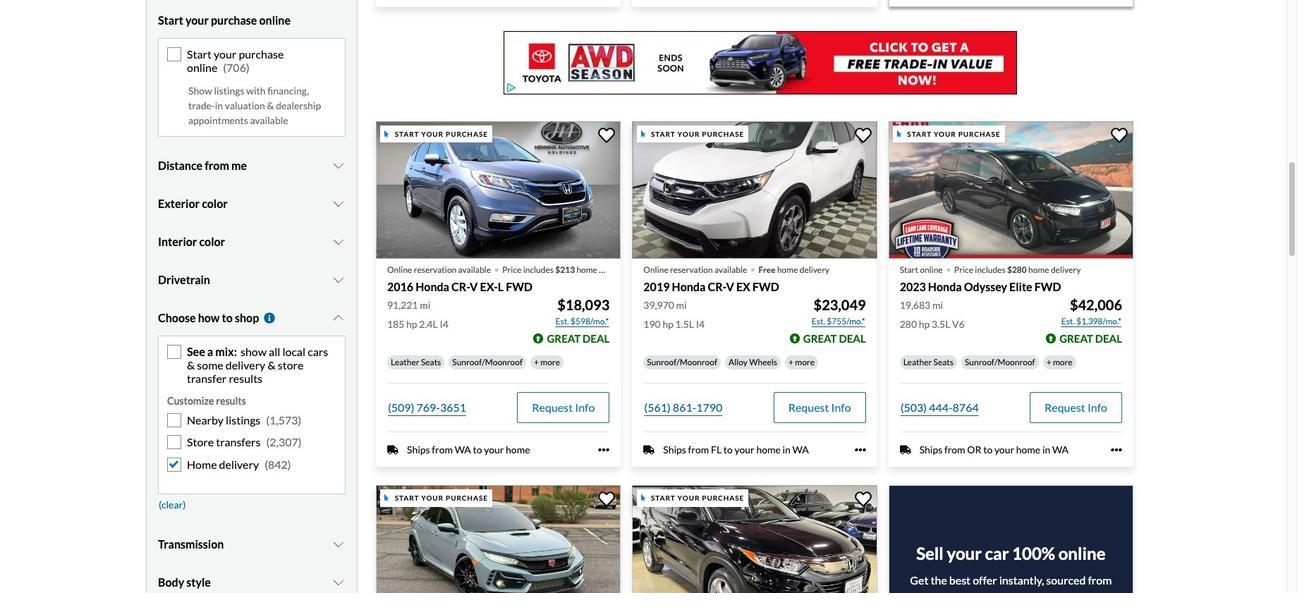 Task type: vqa. For each thing, say whether or not it's contained in the screenshot.
"provided" to the top
no



Task type: describe. For each thing, give the bounding box(es) containing it.
truck image for $18,093
[[387, 444, 399, 455]]

request info for $18,093
[[532, 401, 595, 414]]

l
[[498, 280, 504, 293]]

me
[[231, 158, 247, 172]]

honda inside online reservation available · price includes $213 home delivery 2016 honda cr-v ex-l fwd
[[416, 280, 449, 293]]

drivetrain button
[[158, 262, 346, 297]]

get
[[910, 574, 929, 587]]

ellipsis h image for price
[[1111, 444, 1122, 456]]

platinum white pearl 2019 honda cr-v ex fwd suv / crossover front-wheel drive continuously variable transmission image
[[632, 121, 877, 259]]

est. $598/mo.* button
[[555, 315, 610, 329]]

info for $23,049
[[831, 401, 851, 414]]

start online · price includes $280 home delivery 2023 honda odyssey elite fwd
[[900, 255, 1081, 293]]

purchase inside start your purchase online
[[239, 47, 284, 61]]

1.5l
[[675, 318, 694, 330]]

est. for $23,049
[[812, 316, 825, 327]]

+ for $18,093
[[534, 357, 539, 368]]

2023
[[900, 280, 926, 293]]

home delivery (842)
[[187, 457, 291, 471]]

(503) 444-8764 button
[[900, 392, 980, 423]]

& for appointments
[[267, 99, 274, 111]]

available inside show listings with financing, trade-in valuation & dealership appointments available
[[250, 114, 288, 126]]

19,683 mi 280 hp 3.5l v6
[[900, 299, 965, 330]]

$598/mo.*
[[571, 316, 609, 327]]

great for $42,006
[[1060, 332, 1093, 345]]

(503) 444-8764
[[900, 401, 979, 414]]

shop
[[235, 311, 259, 324]]

valuation
[[225, 99, 265, 111]]

black 2023 honda odyssey elite fwd minivan front-wheel drive automatic image
[[888, 121, 1133, 259]]

ships from fl to your home in wa
[[663, 444, 809, 456]]

start your purchase online inside dropdown button
[[158, 14, 291, 27]]

$42,006 est. $1,398/mo.*
[[1061, 296, 1122, 327]]

all
[[269, 345, 280, 358]]

deal for $18,093
[[583, 332, 610, 345]]

show listings with financing, trade-in valuation & dealership appointments available
[[188, 84, 321, 126]]

online for $18,093
[[387, 264, 412, 275]]

choose how to shop button
[[158, 300, 346, 336]]

start inside start online · price includes $280 home delivery 2023 honda odyssey elite fwd
[[900, 264, 918, 275]]

purchase for the gray 2021 honda civic type r touring fwd hatchback front-wheel drive 6-speed manual "image"
[[446, 494, 488, 502]]

3651
[[440, 401, 466, 414]]

+ more for $42,006
[[1047, 357, 1073, 368]]

request info button for $18,093
[[517, 392, 610, 423]]

instantly,
[[999, 574, 1044, 587]]

transmission
[[158, 537, 224, 551]]

39,970 mi 190 hp 1.5l i4
[[644, 299, 705, 330]]

wheels
[[749, 357, 777, 368]]

hp for $18,093
[[406, 318, 417, 330]]

(509) 769-3651
[[388, 401, 466, 414]]

mix:
[[215, 345, 237, 358]]

444-
[[929, 401, 953, 414]]

body
[[158, 575, 184, 589]]

deal for $42,006
[[1095, 332, 1122, 345]]

honda inside start online · price includes $280 home delivery 2023 honda odyssey elite fwd
[[928, 280, 962, 293]]

your inside dropdown button
[[185, 14, 209, 27]]

start your purchase online button
[[158, 3, 346, 38]]

distance
[[158, 158, 203, 172]]

cr- inside online reservation available · free home delivery 2019 honda cr-v ex fwd
[[708, 280, 726, 293]]

transmission button
[[158, 527, 346, 562]]

$213
[[555, 264, 575, 275]]

start your purchase for $23,049
[[651, 130, 744, 138]]

alloy wheels
[[729, 357, 777, 368]]

$23,049 est. $755/mo.*
[[812, 296, 866, 327]]

request info button for $42,006
[[1030, 392, 1122, 423]]

start inside start your purchase online dropdown button
[[158, 14, 183, 27]]

(503)
[[900, 401, 927, 414]]

in inside show listings with financing, trade-in valuation & dealership appointments available
[[215, 99, 223, 111]]

v inside online reservation available · free home delivery 2019 honda cr-v ex fwd
[[726, 280, 734, 293]]

color for interior color
[[199, 235, 225, 248]]

chevron down image for distance from me
[[332, 160, 346, 171]]

of
[[1012, 591, 1022, 593]]

great deal for $42,006
[[1060, 332, 1122, 345]]

$18,093 est. $598/mo.*
[[555, 296, 610, 327]]

$280
[[1007, 264, 1027, 275]]

769-
[[417, 401, 440, 414]]

delivery inside online reservation available · price includes $213 home delivery 2016 honda cr-v ex-l fwd
[[599, 264, 629, 275]]

est. $755/mo.* button
[[811, 315, 866, 329]]

mouse pointer image for $42,006
[[897, 131, 902, 138]]

(1,573)
[[266, 413, 301, 427]]

ex
[[736, 280, 750, 293]]

modern steel metallic 2016 honda cr-v ex-l fwd suv / crossover front-wheel drive continuously variable transmission image
[[376, 121, 621, 259]]

info circle image
[[263, 312, 277, 324]]

hp for $23,049
[[663, 318, 674, 330]]

home for online reservation available · free home delivery 2019 honda cr-v ex fwd
[[777, 264, 798, 275]]

ships for $42,006
[[920, 444, 943, 456]]

to for $18,093
[[473, 444, 482, 456]]

ellipsis h image for ·
[[598, 444, 610, 456]]

includes inside start online · price includes $280 home delivery 2023 honda odyssey elite fwd
[[975, 264, 1006, 275]]

nearby listings (1,573)
[[187, 413, 301, 427]]

(561) 861-1790 button
[[644, 392, 723, 423]]

seats for ·
[[934, 357, 954, 368]]

info for $18,093
[[575, 401, 595, 414]]

est. $1,398/mo.* button
[[1061, 315, 1122, 329]]

hp for $42,006
[[919, 318, 930, 330]]

more for $18,093
[[540, 357, 560, 368]]

chevron down image for transmission
[[332, 539, 346, 550]]

listings for show
[[214, 84, 244, 96]]

chevron down image for drivetrain
[[332, 274, 346, 285]]

· inside start online · price includes $280 home delivery 2023 honda odyssey elite fwd
[[946, 255, 951, 281]]

purchase inside dropdown button
[[211, 14, 257, 27]]

(561)
[[644, 401, 671, 414]]

results inside show all local cars & some delivery & store transfer results
[[229, 372, 262, 385]]

ships for $18,093
[[407, 444, 430, 456]]

sell
[[916, 543, 944, 564]]

purchase for modern steel metallic 2016 honda cr-v ex-l fwd suv / crossover front-wheel drive continuously variable transmission image
[[446, 130, 488, 138]]

(clear) button
[[158, 494, 186, 515]]

with
[[246, 84, 266, 96]]

more for $42,006
[[1053, 357, 1073, 368]]

choose
[[158, 311, 196, 324]]

see
[[187, 345, 205, 358]]

i4 for $23,049
[[696, 318, 705, 330]]

to for $23,049
[[724, 444, 733, 456]]

2.4l
[[419, 318, 438, 330]]

purchase for black 2023 honda odyssey elite fwd minivan front-wheel drive automatic image
[[958, 130, 1001, 138]]

get the best offer instantly, sourced from thousands of dealers.
[[910, 574, 1112, 593]]

280
[[900, 318, 917, 330]]

2019
[[644, 280, 670, 293]]

ellipsis h image
[[855, 444, 866, 456]]

purchase for crystal black pearl 2022 honda hr-v lx fwd suv / crossover front-wheel drive automatic image
[[702, 494, 744, 502]]

home inside start online · price includes $280 home delivery 2023 honda odyssey elite fwd
[[1028, 264, 1049, 275]]

great deal for $23,049
[[803, 332, 866, 345]]

sourced
[[1046, 574, 1086, 587]]

$1,398/mo.*
[[1076, 316, 1121, 327]]

store
[[187, 435, 214, 449]]

color for exterior color
[[202, 197, 228, 210]]

appointments
[[188, 114, 248, 126]]

190
[[644, 318, 661, 330]]

great for $23,049
[[803, 332, 837, 345]]

cars
[[308, 345, 328, 358]]

store transfers (2,307)
[[187, 435, 302, 449]]

request info button for $23,049
[[774, 392, 866, 423]]

leather for available
[[391, 357, 419, 368]]

exterior
[[158, 197, 200, 210]]

ships from or to your home in wa
[[920, 444, 1069, 456]]

elite
[[1009, 280, 1032, 293]]

seats for available
[[421, 357, 441, 368]]

$18,093
[[557, 296, 610, 313]]

100%
[[1012, 543, 1055, 564]]

choose how to shop
[[158, 311, 259, 324]]

crystal black pearl 2022 honda hr-v lx fwd suv / crossover front-wheel drive automatic image
[[632, 485, 877, 593]]

& for transfer
[[268, 358, 276, 372]]

fwd for available
[[753, 280, 779, 293]]

1 wa from the left
[[455, 444, 471, 456]]

(561) 861-1790
[[644, 401, 723, 414]]

more for $23,049
[[795, 357, 815, 368]]

1 vertical spatial start your purchase online
[[187, 47, 284, 74]]

cr- inside online reservation available · price includes $213 home delivery 2016 honda cr-v ex-l fwd
[[451, 280, 470, 293]]

mi for $18,093
[[420, 299, 431, 311]]

request for $18,093
[[532, 401, 573, 414]]

see a mix:
[[187, 345, 237, 358]]

home for ships from fl to your home in wa
[[756, 444, 781, 456]]



Task type: locate. For each thing, give the bounding box(es) containing it.
1 horizontal spatial in
[[783, 444, 791, 456]]

home inside online reservation available · price includes $213 home delivery 2016 honda cr-v ex-l fwd
[[577, 264, 597, 275]]

fwd inside start online · price includes $280 home delivery 2023 honda odyssey elite fwd
[[1035, 280, 1061, 293]]

185
[[387, 318, 404, 330]]

0 horizontal spatial v
[[470, 280, 478, 293]]

1 horizontal spatial ·
[[750, 255, 756, 281]]

0 horizontal spatial hp
[[406, 318, 417, 330]]

includes up the odyssey
[[975, 264, 1006, 275]]

2016
[[387, 280, 413, 293]]

0 horizontal spatial est.
[[555, 316, 569, 327]]

1 sunroof/moonroof from the left
[[452, 357, 523, 368]]

2 hp from the left
[[663, 318, 674, 330]]

1 horizontal spatial request info
[[788, 401, 851, 414]]

0 horizontal spatial ships
[[407, 444, 430, 456]]

1 horizontal spatial truck image
[[644, 444, 655, 455]]

great deal for $18,093
[[547, 332, 610, 345]]

fwd for ·
[[1035, 280, 1061, 293]]

sunroof/moonroof down 1.5l
[[647, 357, 717, 368]]

1 horizontal spatial great
[[803, 332, 837, 345]]

2 wa from the left
[[792, 444, 809, 456]]

online inside online reservation available · free home delivery 2019 honda cr-v ex fwd
[[644, 264, 668, 275]]

mouse pointer image inside start your purchase link
[[385, 495, 389, 502]]

1 horizontal spatial price
[[954, 264, 973, 275]]

+ more for $23,049
[[789, 357, 815, 368]]

0 horizontal spatial request
[[532, 401, 573, 414]]

from inside dropdown button
[[205, 158, 229, 172]]

1 reservation from the left
[[414, 264, 457, 275]]

from down 3651 on the bottom of page
[[432, 444, 453, 456]]

delivery
[[599, 264, 629, 275], [800, 264, 830, 275], [1051, 264, 1081, 275], [226, 358, 265, 372], [219, 457, 259, 471]]

·
[[494, 255, 500, 281], [750, 255, 756, 281], [946, 255, 951, 281]]

price inside online reservation available · price includes $213 home delivery 2016 honda cr-v ex-l fwd
[[502, 264, 521, 275]]

est. for $18,093
[[555, 316, 569, 327]]

1 horizontal spatial info
[[831, 401, 851, 414]]

ships for $23,049
[[663, 444, 686, 456]]

(706)
[[223, 61, 249, 74]]

3 more from the left
[[1053, 357, 1073, 368]]

transfers
[[216, 435, 261, 449]]

2 horizontal spatial + more
[[1047, 357, 1073, 368]]

0 horizontal spatial more
[[540, 357, 560, 368]]

v6
[[952, 318, 965, 330]]

2 price from the left
[[954, 264, 973, 275]]

1 horizontal spatial request info button
[[774, 392, 866, 423]]

3 wa from the left
[[1052, 444, 1069, 456]]

leather seats
[[391, 357, 441, 368], [903, 357, 954, 368]]

request info for $42,006
[[1045, 401, 1107, 414]]

1790
[[696, 401, 723, 414]]

delivery down 'show'
[[226, 358, 265, 372]]

offer
[[973, 574, 997, 587]]

hp inside 39,970 mi 190 hp 1.5l i4
[[663, 318, 674, 330]]

1 horizontal spatial request
[[788, 401, 829, 414]]

deal down "$1,398/mo.*"
[[1095, 332, 1122, 345]]

cr- left ex
[[708, 280, 726, 293]]

1 horizontal spatial leather seats
[[903, 357, 954, 368]]

color right exterior
[[202, 197, 228, 210]]

leather seats down "3.5l"
[[903, 357, 954, 368]]

customize
[[167, 395, 214, 407]]

great deal down est. $1,398/mo.* button
[[1060, 332, 1122, 345]]

8764
[[953, 401, 979, 414]]

delivery inside online reservation available · free home delivery 2019 honda cr-v ex fwd
[[800, 264, 830, 275]]

2 chevron down image from the top
[[332, 274, 346, 285]]

1 hp from the left
[[406, 318, 417, 330]]

truck image down (509)
[[387, 444, 399, 455]]

body style button
[[158, 565, 346, 593]]

start your purchase for $18,093
[[395, 130, 488, 138]]

mi for $23,049
[[676, 299, 687, 311]]

2 reservation from the left
[[670, 264, 713, 275]]

2 seats from the left
[[934, 357, 954, 368]]

chevron down image inside transmission dropdown button
[[332, 539, 346, 550]]

2 horizontal spatial in
[[1042, 444, 1050, 456]]

3 fwd from the left
[[1035, 280, 1061, 293]]

1 horizontal spatial seats
[[934, 357, 954, 368]]

exterior color
[[158, 197, 228, 210]]

0 horizontal spatial info
[[575, 401, 595, 414]]

online up 2019
[[644, 264, 668, 275]]

truck image down (561)
[[644, 444, 655, 455]]

includes
[[523, 264, 554, 275], [975, 264, 1006, 275]]

2 truck image from the left
[[644, 444, 655, 455]]

0 horizontal spatial online
[[387, 264, 412, 275]]

est. for $42,006
[[1061, 316, 1075, 327]]

3 est. from the left
[[1061, 316, 1075, 327]]

chevron down image
[[332, 160, 346, 171], [332, 236, 346, 247]]

2 ellipsis h image from the left
[[1111, 444, 1122, 456]]

1 horizontal spatial available
[[458, 264, 491, 275]]

1 truck image from the left
[[387, 444, 399, 455]]

est. inside '$23,049 est. $755/mo.*'
[[812, 316, 825, 327]]

deal for $23,049
[[839, 332, 866, 345]]

3 ships from the left
[[920, 444, 943, 456]]

1 est. from the left
[[555, 316, 569, 327]]

91,221
[[387, 299, 418, 311]]

+ for $23,049
[[789, 357, 794, 368]]

1 chevron down image from the top
[[332, 160, 346, 171]]

deal down $598/mo.* in the left of the page
[[583, 332, 610, 345]]

2 start your purchase link from the left
[[632, 485, 880, 593]]

3 · from the left
[[946, 255, 951, 281]]

reservation for $23,049
[[670, 264, 713, 275]]

2 v from the left
[[726, 280, 734, 293]]

0 horizontal spatial seats
[[421, 357, 441, 368]]

request info
[[532, 401, 595, 414], [788, 401, 851, 414], [1045, 401, 1107, 414]]

interior
[[158, 235, 197, 248]]

1 request from the left
[[532, 401, 573, 414]]

2 mi from the left
[[676, 299, 687, 311]]

fwd down free
[[753, 280, 779, 293]]

from right sourced
[[1088, 574, 1112, 587]]

2 i4 from the left
[[696, 318, 705, 330]]

2 fwd from the left
[[753, 280, 779, 293]]

1 horizontal spatial ellipsis h image
[[1111, 444, 1122, 456]]

2 horizontal spatial mi
[[932, 299, 943, 311]]

3 + more from the left
[[1047, 357, 1073, 368]]

2 horizontal spatial deal
[[1095, 332, 1122, 345]]

start your purchase
[[395, 130, 488, 138], [651, 130, 744, 138], [907, 130, 1001, 138], [395, 494, 488, 502], [651, 494, 744, 502]]

truck image
[[900, 444, 911, 455]]

2 est. from the left
[[812, 316, 825, 327]]

request for $42,006
[[1045, 401, 1085, 414]]

ships left fl on the right bottom
[[663, 444, 686, 456]]

great down the est. $755/mo.* button
[[803, 332, 837, 345]]

2 + from the left
[[789, 357, 794, 368]]

mouse pointer image for $18,093
[[385, 131, 389, 138]]

3 sunroof/moonroof from the left
[[965, 357, 1035, 368]]

$23,049
[[814, 296, 866, 313]]

mi
[[420, 299, 431, 311], [676, 299, 687, 311], [932, 299, 943, 311]]

listings
[[214, 84, 244, 96], [226, 413, 260, 427]]

interior color button
[[158, 224, 346, 259]]

· right 2023
[[946, 255, 951, 281]]

online reservation available · price includes $213 home delivery 2016 honda cr-v ex-l fwd
[[387, 255, 629, 293]]

2 ships from the left
[[663, 444, 686, 456]]

est.
[[555, 316, 569, 327], [812, 316, 825, 327], [1061, 316, 1075, 327]]

1 horizontal spatial includes
[[975, 264, 1006, 275]]

sunroof/moonroof up 3651 on the bottom of page
[[452, 357, 523, 368]]

purchase
[[211, 14, 257, 27], [239, 47, 284, 61], [446, 130, 488, 138], [702, 130, 744, 138], [958, 130, 1001, 138], [446, 494, 488, 502], [702, 494, 744, 502]]

· inside online reservation available · price includes $213 home delivery 2016 honda cr-v ex-l fwd
[[494, 255, 500, 281]]

more right the wheels
[[795, 357, 815, 368]]

&
[[267, 99, 274, 111], [187, 358, 195, 372], [268, 358, 276, 372]]

leather down 185
[[391, 357, 419, 368]]

3 hp from the left
[[919, 318, 930, 330]]

fwd right elite
[[1035, 280, 1061, 293]]

2 more from the left
[[795, 357, 815, 368]]

dealership
[[276, 99, 321, 111]]

2 deal from the left
[[839, 332, 866, 345]]

some
[[197, 358, 223, 372]]

2 horizontal spatial info
[[1088, 401, 1107, 414]]

chevron down image inside choose how to shop 'dropdown button'
[[332, 312, 346, 324]]

listings inside show listings with financing, trade-in valuation & dealership appointments available
[[214, 84, 244, 96]]

online up 2016
[[387, 264, 412, 275]]

est. down $23,049
[[812, 316, 825, 327]]

delivery up $18,093
[[599, 264, 629, 275]]

0 horizontal spatial honda
[[416, 280, 449, 293]]

2 chevron down image from the top
[[332, 236, 346, 247]]

0 horizontal spatial in
[[215, 99, 223, 111]]

fwd inside online reservation available · free home delivery 2019 honda cr-v ex fwd
[[753, 280, 779, 293]]

chevron down image inside exterior color dropdown button
[[332, 198, 346, 209]]

3 + from the left
[[1047, 357, 1051, 368]]

1 horizontal spatial fwd
[[753, 280, 779, 293]]

1 · from the left
[[494, 255, 500, 281]]

style
[[186, 575, 211, 589]]

2 horizontal spatial more
[[1053, 357, 1073, 368]]

1 request info button from the left
[[517, 392, 610, 423]]

trade-
[[188, 99, 215, 111]]

0 horizontal spatial great
[[547, 332, 581, 345]]

ships from wa to your home
[[407, 444, 530, 456]]

0 horizontal spatial truck image
[[387, 444, 399, 455]]

home for ships from or to your home in wa
[[1016, 444, 1041, 456]]

hp inside 19,683 mi 280 hp 3.5l v6
[[919, 318, 930, 330]]

price inside start online · price includes $280 home delivery 2023 honda odyssey elite fwd
[[954, 264, 973, 275]]

mi up 1.5l
[[676, 299, 687, 311]]

transfer
[[187, 372, 227, 385]]

price up l at left
[[502, 264, 521, 275]]

wa for available
[[792, 444, 809, 456]]

1 horizontal spatial honda
[[672, 280, 706, 293]]

car
[[985, 543, 1009, 564]]

ellipsis h image
[[598, 444, 610, 456], [1111, 444, 1122, 456]]

mouse pointer image
[[641, 495, 645, 502]]

0 horizontal spatial ·
[[494, 255, 500, 281]]

mouse pointer image for $23,049
[[641, 131, 645, 138]]

2 horizontal spatial honda
[[928, 280, 962, 293]]

more down the 'est. $598/mo.*' button
[[540, 357, 560, 368]]

· left $213
[[494, 255, 500, 281]]

0 vertical spatial listings
[[214, 84, 244, 96]]

1 horizontal spatial cr-
[[708, 280, 726, 293]]

1 horizontal spatial v
[[726, 280, 734, 293]]

2 great from the left
[[803, 332, 837, 345]]

i4 inside 91,221 mi 185 hp 2.4l i4
[[440, 318, 448, 330]]

results up nearby listings (1,573) at the left
[[216, 395, 246, 407]]

start inside start your purchase online
[[187, 47, 212, 61]]

& down see
[[187, 358, 195, 372]]

1 seats from the left
[[421, 357, 441, 368]]

color right the interior
[[199, 235, 225, 248]]

hp inside 91,221 mi 185 hp 2.4l i4
[[406, 318, 417, 330]]

cr-
[[451, 280, 470, 293], [708, 280, 726, 293]]

chevron down image for interior color
[[332, 236, 346, 247]]

leather seats down 2.4l
[[391, 357, 441, 368]]

2 includes from the left
[[975, 264, 1006, 275]]

1 horizontal spatial start your purchase link
[[632, 485, 880, 593]]

1 horizontal spatial more
[[795, 357, 815, 368]]

1 fwd from the left
[[506, 280, 532, 293]]

0 horizontal spatial cr-
[[451, 280, 470, 293]]

2 horizontal spatial hp
[[919, 318, 930, 330]]

sunroof/moonroof for available
[[452, 357, 523, 368]]

delivery up $23,049
[[800, 264, 830, 275]]

1 horizontal spatial wa
[[792, 444, 809, 456]]

+ more for $18,093
[[534, 357, 560, 368]]

1 vertical spatial listings
[[226, 413, 260, 427]]

$755/mo.*
[[827, 316, 865, 327]]

honda up 39,970 mi 190 hp 1.5l i4 in the bottom of the page
[[672, 280, 706, 293]]

1 + more from the left
[[534, 357, 560, 368]]

(509)
[[388, 401, 414, 414]]

· for $23,049
[[750, 255, 756, 281]]

2 horizontal spatial est.
[[1061, 316, 1075, 327]]

2 horizontal spatial available
[[714, 264, 747, 275]]

from left fl on the right bottom
[[688, 444, 709, 456]]

great for $18,093
[[547, 332, 581, 345]]

· inside online reservation available · free home delivery 2019 honda cr-v ex fwd
[[750, 255, 756, 281]]

1 includes from the left
[[523, 264, 554, 275]]

0 horizontal spatial ellipsis h image
[[598, 444, 610, 456]]

listings for nearby
[[226, 413, 260, 427]]

& inside show listings with financing, trade-in valuation & dealership appointments available
[[267, 99, 274, 111]]

est. inside $18,093 est. $598/mo.*
[[555, 316, 569, 327]]

interior color
[[158, 235, 225, 248]]

mi inside 91,221 mi 185 hp 2.4l i4
[[420, 299, 431, 311]]

3 request from the left
[[1045, 401, 1085, 414]]

online inside online reservation available · price includes $213 home delivery 2016 honda cr-v ex-l fwd
[[387, 264, 412, 275]]

home for ships from wa to your home
[[506, 444, 530, 456]]

1 horizontal spatial ships
[[663, 444, 686, 456]]

3 request info from the left
[[1045, 401, 1107, 414]]

ships down (509) 769-3651 button
[[407, 444, 430, 456]]

i4 right 1.5l
[[696, 318, 705, 330]]

more
[[540, 357, 560, 368], [795, 357, 815, 368], [1053, 357, 1073, 368]]

1 v from the left
[[470, 280, 478, 293]]

3 great from the left
[[1060, 332, 1093, 345]]

0 horizontal spatial available
[[250, 114, 288, 126]]

2 horizontal spatial +
[[1047, 357, 1051, 368]]

2 leather seats from the left
[[903, 357, 954, 368]]

i4 inside 39,970 mi 190 hp 1.5l i4
[[696, 318, 705, 330]]

& down financing, at left top
[[267, 99, 274, 111]]

info for $42,006
[[1088, 401, 1107, 414]]

1 horizontal spatial online
[[644, 264, 668, 275]]

available for $18,093
[[458, 264, 491, 275]]

leather for ·
[[903, 357, 932, 368]]

1 great from the left
[[547, 332, 581, 345]]

reservation up 91,221
[[414, 264, 457, 275]]

gray 2021 honda civic type r touring fwd hatchback front-wheel drive 6-speed manual image
[[376, 485, 621, 593]]

1 horizontal spatial mi
[[676, 299, 687, 311]]

3.5l
[[932, 318, 950, 330]]

sell your car 100% online
[[916, 543, 1106, 564]]

home
[[187, 457, 217, 471]]

861-
[[673, 401, 696, 414]]

1 + from the left
[[534, 357, 539, 368]]

from left or in the bottom right of the page
[[944, 444, 965, 456]]

includes inside online reservation available · price includes $213 home delivery 2016 honda cr-v ex-l fwd
[[523, 264, 554, 275]]

1 great deal from the left
[[547, 332, 610, 345]]

1 online from the left
[[387, 264, 412, 275]]

0 vertical spatial results
[[229, 372, 262, 385]]

the
[[931, 574, 947, 587]]

to inside 'dropdown button'
[[222, 311, 233, 324]]

online inside start online · price includes $280 home delivery 2023 honda odyssey elite fwd
[[920, 264, 943, 275]]

1 info from the left
[[575, 401, 595, 414]]

seats down "3.5l"
[[934, 357, 954, 368]]

1 i4 from the left
[[440, 318, 448, 330]]

sunroof/moonroof for ·
[[965, 357, 1035, 368]]

2 horizontal spatial request info button
[[1030, 392, 1122, 423]]

color inside exterior color dropdown button
[[202, 197, 228, 210]]

thousands
[[959, 591, 1010, 593]]

est. left "$1,398/mo.*"
[[1061, 316, 1075, 327]]

1 price from the left
[[502, 264, 521, 275]]

customize results
[[167, 395, 246, 407]]

(clear)
[[159, 499, 186, 511]]

1 cr- from the left
[[451, 280, 470, 293]]

i4 for $18,093
[[440, 318, 448, 330]]

online
[[259, 14, 291, 27], [187, 61, 217, 74], [920, 264, 943, 275], [1059, 543, 1106, 564]]

2 + more from the left
[[789, 357, 815, 368]]

advertisement region
[[504, 31, 1017, 94]]

drivetrain
[[158, 273, 210, 286]]

1 request info from the left
[[532, 401, 595, 414]]

mi up 2.4l
[[420, 299, 431, 311]]

0 horizontal spatial leather
[[391, 357, 419, 368]]

delivery inside start online · price includes $280 home delivery 2023 honda odyssey elite fwd
[[1051, 264, 1081, 275]]

1 horizontal spatial hp
[[663, 318, 674, 330]]

leather down "280"
[[903, 357, 932, 368]]

1 horizontal spatial est.
[[812, 316, 825, 327]]

0 horizontal spatial request info button
[[517, 392, 610, 423]]

0 horizontal spatial fwd
[[506, 280, 532, 293]]

deal down $755/mo.*
[[839, 332, 866, 345]]

from for $18,093
[[432, 444, 453, 456]]

0 horizontal spatial includes
[[523, 264, 554, 275]]

1 more from the left
[[540, 357, 560, 368]]

1 horizontal spatial leather
[[903, 357, 932, 368]]

0 horizontal spatial sunroof/moonroof
[[452, 357, 523, 368]]

0 horizontal spatial price
[[502, 264, 521, 275]]

store
[[278, 358, 304, 372]]

0 horizontal spatial i4
[[440, 318, 448, 330]]

includes left $213
[[523, 264, 554, 275]]

request
[[532, 401, 573, 414], [788, 401, 829, 414], [1045, 401, 1085, 414]]

start your purchase for $42,006
[[907, 130, 1001, 138]]

chevron down image
[[332, 198, 346, 209], [332, 274, 346, 285], [332, 312, 346, 324], [332, 539, 346, 550], [332, 577, 346, 588]]

est. inside $42,006 est. $1,398/mo.*
[[1061, 316, 1075, 327]]

1 horizontal spatial +
[[789, 357, 794, 368]]

+ for $42,006
[[1047, 357, 1051, 368]]

39,970
[[644, 299, 674, 311]]

great deal down the est. $755/mo.* button
[[803, 332, 866, 345]]

hp right 185
[[406, 318, 417, 330]]

est. down $18,093
[[555, 316, 569, 327]]

2 great deal from the left
[[803, 332, 866, 345]]

1 horizontal spatial + more
[[789, 357, 815, 368]]

1 leather seats from the left
[[391, 357, 441, 368]]

+ more right the wheels
[[789, 357, 815, 368]]

0 horizontal spatial start your purchase link
[[376, 485, 624, 593]]

chevron down image inside drivetrain dropdown button
[[332, 274, 346, 285]]

1 horizontal spatial great deal
[[803, 332, 866, 345]]

in for ·
[[1042, 444, 1050, 456]]

delivery inside show all local cars & some delivery & store transfer results
[[226, 358, 265, 372]]

great down the 'est. $598/mo.*' button
[[547, 332, 581, 345]]

results down 'show'
[[229, 372, 262, 385]]

from for $23,049
[[688, 444, 709, 456]]

0 horizontal spatial great deal
[[547, 332, 610, 345]]

online
[[387, 264, 412, 275], [644, 264, 668, 275]]

3 mi from the left
[[932, 299, 943, 311]]

from inside get the best offer instantly, sourced from thousands of dealers.
[[1088, 574, 1112, 587]]

reservation for $18,093
[[414, 264, 457, 275]]

online inside start your purchase online dropdown button
[[259, 14, 291, 27]]

or
[[967, 444, 981, 456]]

available inside online reservation available · price includes $213 home delivery 2016 honda cr-v ex-l fwd
[[458, 264, 491, 275]]

start your purchase link
[[376, 485, 624, 593], [632, 485, 880, 593]]

2 horizontal spatial request info
[[1045, 401, 1107, 414]]

fwd inside online reservation available · price includes $213 home delivery 2016 honda cr-v ex-l fwd
[[506, 280, 532, 293]]

0 vertical spatial chevron down image
[[332, 160, 346, 171]]

ships right truck icon
[[920, 444, 943, 456]]

0 vertical spatial color
[[202, 197, 228, 210]]

nearby
[[187, 413, 224, 427]]

request info button
[[517, 392, 610, 423], [774, 392, 866, 423], [1030, 392, 1122, 423]]

leather seats for ·
[[903, 357, 954, 368]]

2 horizontal spatial request
[[1045, 401, 1085, 414]]

exterior color button
[[158, 186, 346, 221]]

home inside online reservation available · free home delivery 2019 honda cr-v ex fwd
[[777, 264, 798, 275]]

1 chevron down image from the top
[[332, 198, 346, 209]]

chevron down image for exterior color
[[332, 198, 346, 209]]

1 vertical spatial chevron down image
[[332, 236, 346, 247]]

2 horizontal spatial wa
[[1052, 444, 1069, 456]]

available for $23,049
[[714, 264, 747, 275]]

4 chevron down image from the top
[[332, 539, 346, 550]]

leather seats for available
[[391, 357, 441, 368]]

chevron down image inside interior color dropdown button
[[332, 236, 346, 247]]

financing,
[[267, 84, 309, 96]]

show
[[188, 84, 212, 96]]

1 start your purchase link from the left
[[376, 485, 624, 593]]

sunroof/moonroof up 8764 in the bottom of the page
[[965, 357, 1035, 368]]

+ more down the 'est. $598/mo.*' button
[[534, 357, 560, 368]]

seats
[[421, 357, 441, 368], [934, 357, 954, 368]]

5 chevron down image from the top
[[332, 577, 346, 588]]

91,221 mi 185 hp 2.4l i4
[[387, 299, 448, 330]]

great deal down the 'est. $598/mo.*' button
[[547, 332, 610, 345]]

3 great deal from the left
[[1060, 332, 1122, 345]]

2 horizontal spatial ships
[[920, 444, 943, 456]]

i4 right 2.4l
[[440, 318, 448, 330]]

mi inside 19,683 mi 280 hp 3.5l v6
[[932, 299, 943, 311]]

1 horizontal spatial i4
[[696, 318, 705, 330]]

2 leather from the left
[[903, 357, 932, 368]]

start your purchase online up with
[[187, 47, 284, 74]]

online for $23,049
[[644, 264, 668, 275]]

2 sunroof/moonroof from the left
[[647, 357, 717, 368]]

price up the odyssey
[[954, 264, 973, 275]]

from left me
[[205, 158, 229, 172]]

2 · from the left
[[750, 255, 756, 281]]

honda
[[416, 280, 449, 293], [672, 280, 706, 293], [928, 280, 962, 293]]

1 horizontal spatial deal
[[839, 332, 866, 345]]

0 horizontal spatial + more
[[534, 357, 560, 368]]

honda up 19,683 mi 280 hp 3.5l v6
[[928, 280, 962, 293]]

fwd right l at left
[[506, 280, 532, 293]]

sunroof/moonroof
[[452, 357, 523, 368], [647, 357, 717, 368], [965, 357, 1035, 368]]

2 request from the left
[[788, 401, 829, 414]]

color inside interior color dropdown button
[[199, 235, 225, 248]]

2 horizontal spatial great
[[1060, 332, 1093, 345]]

mi inside 39,970 mi 190 hp 1.5l i4
[[676, 299, 687, 311]]

great down est. $1,398/mo.* button
[[1060, 332, 1093, 345]]

1 ellipsis h image from the left
[[598, 444, 610, 456]]

dealers.
[[1024, 591, 1063, 593]]

v left ex-
[[470, 280, 478, 293]]

1 deal from the left
[[583, 332, 610, 345]]

request info for $23,049
[[788, 401, 851, 414]]

in for available
[[783, 444, 791, 456]]

available up ex
[[714, 264, 747, 275]]

2 request info button from the left
[[774, 392, 866, 423]]

your
[[185, 14, 209, 27], [214, 47, 237, 61], [421, 130, 444, 138], [678, 130, 700, 138], [934, 130, 956, 138], [484, 444, 504, 456], [735, 444, 755, 456], [994, 444, 1014, 456], [421, 494, 444, 502], [678, 494, 700, 502], [947, 543, 982, 564]]

listings up store transfers (2,307)
[[226, 413, 260, 427]]

local
[[282, 345, 305, 358]]

1 ships from the left
[[407, 444, 430, 456]]

& down "all"
[[268, 358, 276, 372]]

ex-
[[480, 280, 498, 293]]

request for $23,049
[[788, 401, 829, 414]]

0 vertical spatial start your purchase online
[[158, 14, 291, 27]]

· for $18,093
[[494, 255, 500, 281]]

1 mi from the left
[[420, 299, 431, 311]]

1 leather from the left
[[391, 357, 419, 368]]

2 horizontal spatial great deal
[[1060, 332, 1122, 345]]

hp right 190
[[663, 318, 674, 330]]

reservation inside online reservation available · price includes $213 home delivery 2016 honda cr-v ex-l fwd
[[414, 264, 457, 275]]

delivery down transfers
[[219, 457, 259, 471]]

distance from me button
[[158, 148, 346, 183]]

reservation
[[414, 264, 457, 275], [670, 264, 713, 275]]

2 cr- from the left
[[708, 280, 726, 293]]

more down est. $1,398/mo.* button
[[1053, 357, 1073, 368]]

delivery up $42,006
[[1051, 264, 1081, 275]]

+ more
[[534, 357, 560, 368], [789, 357, 815, 368], [1047, 357, 1073, 368]]

available down valuation
[[250, 114, 288, 126]]

3 chevron down image from the top
[[332, 312, 346, 324]]

mi for $42,006
[[932, 299, 943, 311]]

start your purchase online up (706) at the left top of the page
[[158, 14, 291, 27]]

honda up 91,221 mi 185 hp 2.4l i4
[[416, 280, 449, 293]]

2 horizontal spatial fwd
[[1035, 280, 1061, 293]]

purchase for "platinum white pearl 2019 honda cr-v ex fwd suv / crossover front-wheel drive continuously variable transmission" image
[[702, 130, 744, 138]]

3 request info button from the left
[[1030, 392, 1122, 423]]

1 vertical spatial color
[[199, 235, 225, 248]]

2 horizontal spatial sunroof/moonroof
[[965, 357, 1035, 368]]

cr- left ex-
[[451, 280, 470, 293]]

v left ex
[[726, 280, 734, 293]]

fwd
[[506, 280, 532, 293], [753, 280, 779, 293], [1035, 280, 1061, 293]]

mouse pointer image
[[385, 131, 389, 138], [641, 131, 645, 138], [897, 131, 902, 138], [385, 495, 389, 502]]

1 vertical spatial results
[[216, 395, 246, 407]]

distance from me
[[158, 158, 247, 172]]

truck image for $23,049
[[644, 444, 655, 455]]

from for $42,006
[[944, 444, 965, 456]]

0 horizontal spatial deal
[[583, 332, 610, 345]]

hp right "280"
[[919, 318, 930, 330]]

2 request info from the left
[[788, 401, 851, 414]]

0 horizontal spatial +
[[534, 357, 539, 368]]

chevron down image inside "distance from me" dropdown button
[[332, 160, 346, 171]]

from
[[205, 158, 229, 172], [432, 444, 453, 456], [688, 444, 709, 456], [944, 444, 965, 456], [1088, 574, 1112, 587]]

2 horizontal spatial ·
[[946, 255, 951, 281]]

mi up "3.5l"
[[932, 299, 943, 311]]

2 honda from the left
[[672, 280, 706, 293]]

3 honda from the left
[[928, 280, 962, 293]]

1 horizontal spatial sunroof/moonroof
[[647, 357, 717, 368]]

available inside online reservation available · free home delivery 2019 honda cr-v ex fwd
[[714, 264, 747, 275]]

· left free
[[750, 255, 756, 281]]

0 horizontal spatial mi
[[420, 299, 431, 311]]

0 horizontal spatial request info
[[532, 401, 595, 414]]

1 horizontal spatial reservation
[[670, 264, 713, 275]]

+ more down est. $1,398/mo.* button
[[1047, 357, 1073, 368]]

wa for ·
[[1052, 444, 1069, 456]]

listings up valuation
[[214, 84, 244, 96]]

color
[[202, 197, 228, 210], [199, 235, 225, 248]]

2 info from the left
[[831, 401, 851, 414]]

to for $42,006
[[983, 444, 993, 456]]

chevron down image for body style
[[332, 577, 346, 588]]

available up ex-
[[458, 264, 491, 275]]

v inside online reservation available · price includes $213 home delivery 2016 honda cr-v ex-l fwd
[[470, 280, 478, 293]]

3 deal from the left
[[1095, 332, 1122, 345]]

0 horizontal spatial reservation
[[414, 264, 457, 275]]

reservation inside online reservation available · free home delivery 2019 honda cr-v ex fwd
[[670, 264, 713, 275]]

home
[[577, 264, 597, 275], [777, 264, 798, 275], [1028, 264, 1049, 275], [506, 444, 530, 456], [756, 444, 781, 456], [1016, 444, 1041, 456]]

seats down 2.4l
[[421, 357, 441, 368]]

fl
[[711, 444, 722, 456]]

chevron down image inside body style dropdown button
[[332, 577, 346, 588]]

honda inside online reservation available · free home delivery 2019 honda cr-v ex fwd
[[672, 280, 706, 293]]

2 online from the left
[[644, 264, 668, 275]]

truck image
[[387, 444, 399, 455], [644, 444, 655, 455]]

1 honda from the left
[[416, 280, 449, 293]]

0 horizontal spatial wa
[[455, 444, 471, 456]]

to
[[222, 311, 233, 324], [473, 444, 482, 456], [724, 444, 733, 456], [983, 444, 993, 456]]

0 horizontal spatial leather seats
[[391, 357, 441, 368]]

3 info from the left
[[1088, 401, 1107, 414]]

reservation up 39,970
[[670, 264, 713, 275]]

odyssey
[[964, 280, 1007, 293]]



